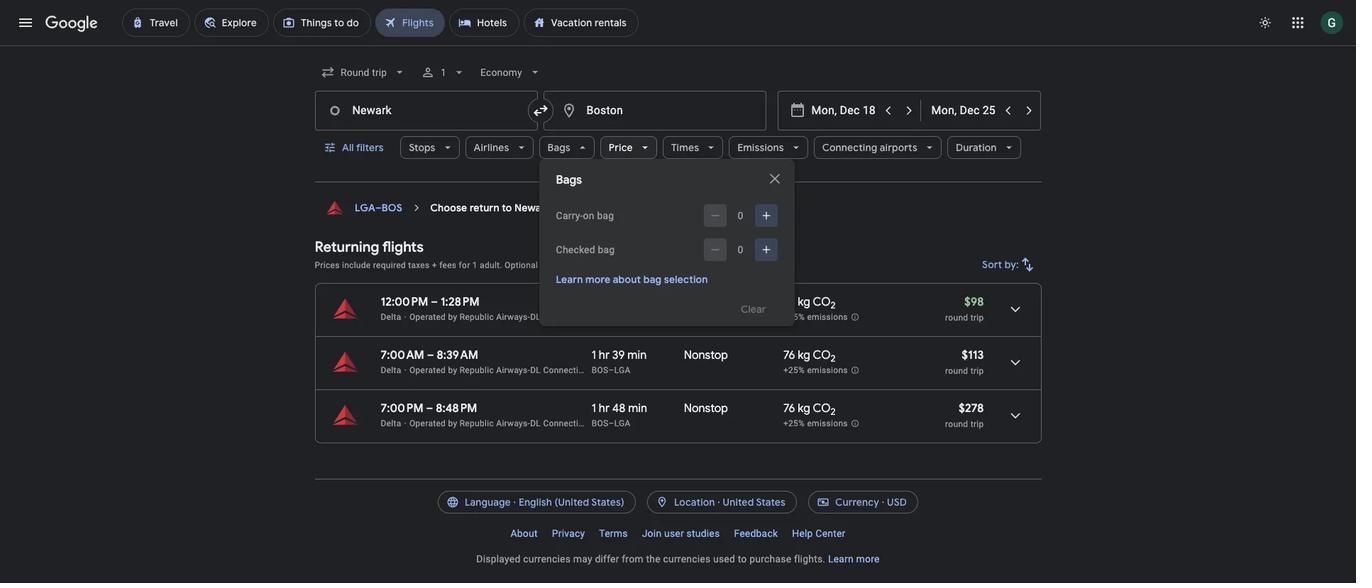 Task type: describe. For each thing, give the bounding box(es) containing it.
about
[[613, 273, 641, 286]]

connecting airports
[[822, 141, 918, 154]]

round for $113
[[945, 366, 968, 376]]

1:28 pm
[[441, 295, 479, 309]]

hr for 39
[[599, 348, 610, 363]]

1 hr 39 min bos – lga
[[592, 348, 647, 375]]

by for 1:28 pm
[[448, 312, 457, 322]]

united
[[723, 496, 754, 509]]

all
[[342, 141, 354, 154]]

bos for 7:00 pm – 8:48 pm
[[592, 419, 609, 429]]

Return text field
[[931, 92, 997, 130]]

language
[[465, 496, 511, 509]]

min for 1 hr 39 min
[[628, 348, 647, 363]]

purchase
[[750, 554, 791, 565]]

1 vertical spatial learn
[[828, 554, 854, 565]]

join user studies
[[642, 528, 720, 539]]

flights
[[382, 238, 424, 256]]

choose
[[430, 202, 467, 214]]

english (united states)
[[519, 496, 624, 509]]

prices include required taxes + fees for 1 adult. optional charges and bag fees may apply. passenger assistance
[[315, 260, 760, 270]]

used
[[713, 554, 735, 565]]

privacy
[[552, 528, 585, 539]]

Arrival time: 1:28 PM. text field
[[441, 295, 479, 309]]

shuttle for 48
[[604, 419, 632, 429]]

lga for 7:00 am – 8:39 am
[[614, 365, 631, 375]]

lga – bos
[[354, 202, 402, 214]]

choose return to newark
[[430, 202, 551, 214]]

1 +25% from the top
[[783, 312, 805, 322]]

 image for 7:00 pm
[[404, 419, 407, 429]]

98 US dollars text field
[[964, 295, 984, 309]]

1 for 1 hr 39 min bos – lga
[[592, 348, 596, 363]]

all filters button
[[315, 131, 395, 165]]

+
[[432, 260, 437, 270]]

duration
[[956, 141, 997, 154]]

– for 8:39 am
[[427, 348, 434, 363]]

bag fees button
[[592, 260, 626, 270]]

connecting airports button
[[814, 131, 942, 165]]

trip for $98
[[971, 313, 984, 323]]

emissions button
[[729, 131, 808, 165]]

privacy link
[[545, 522, 592, 545]]

republic for 8:39 am
[[460, 365, 494, 375]]

connection- for 1 hr 48 min
[[543, 419, 591, 429]]

flights.
[[794, 554, 825, 565]]

0 for checked bag
[[738, 244, 743, 255]]

bag inside "returning flights" main content
[[592, 260, 606, 270]]

republic for 8:48 pm
[[460, 419, 494, 429]]

airways- for 7:00 am – 8:39 am
[[496, 365, 530, 375]]

price
[[609, 141, 633, 154]]

round for $278
[[945, 419, 968, 429]]

flight details. leaves boston logan international airport at 7:00 pm on monday, december 25 and arrives at laguardia airport at 8:48 pm on monday, december 25. image
[[998, 399, 1032, 433]]

states
[[756, 496, 786, 509]]

Departure time: 12:00 PM. text field
[[381, 295, 428, 309]]

returning
[[315, 238, 379, 256]]

flight details. leaves boston logan international airport at 7:00 am on monday, december 25 and arrives at laguardia airport at 8:39 am on monday, december 25. image
[[998, 346, 1032, 380]]

from
[[622, 554, 644, 565]]

checked bag
[[556, 244, 615, 255]]

english
[[519, 496, 552, 509]]

change appearance image
[[1248, 6, 1282, 40]]

nonstop flight. element for 1 hr 39 min
[[684, 348, 728, 365]]

2 for $113
[[831, 353, 836, 365]]

– inside 1 hr 48 min bos – lga
[[609, 419, 614, 429]]

feedback link
[[727, 522, 785, 545]]

bag right on
[[597, 210, 614, 221]]

1 fees from the left
[[439, 260, 457, 270]]

selection
[[664, 273, 708, 286]]

kg for 1 hr 39 min
[[798, 348, 810, 363]]

price button
[[600, 131, 657, 165]]

 image for 12:00 pm
[[404, 312, 407, 322]]

0 for carry-on bag
[[738, 210, 743, 221]]

differ
[[595, 554, 619, 565]]

1 vertical spatial bags
[[556, 173, 582, 187]]

0 horizontal spatial may
[[573, 554, 592, 565]]

7:00 am
[[381, 348, 424, 363]]

nonstop for 1 hr 48 min
[[684, 402, 728, 416]]

+25% emissions for 1 hr 48 min
[[783, 419, 848, 429]]

Departure text field
[[811, 92, 877, 130]]

feedback
[[734, 528, 778, 539]]

airlines button
[[465, 131, 533, 165]]

duration button
[[947, 131, 1021, 165]]

about
[[511, 528, 538, 539]]

0 vertical spatial lga
[[354, 202, 375, 214]]

airlines
[[474, 141, 509, 154]]

displayed
[[476, 554, 521, 565]]

bos for 7:00 am – 8:39 am
[[592, 365, 609, 375]]

the
[[646, 554, 661, 565]]

round for $98
[[945, 313, 968, 323]]

learn more link
[[828, 554, 880, 565]]

all filters
[[342, 141, 383, 154]]

center
[[816, 528, 846, 539]]

delta for 12:00 pm – 1:28 pm
[[381, 312, 401, 322]]

airways- for 7:00 pm – 8:48 pm
[[496, 419, 530, 429]]

stops button
[[400, 131, 460, 165]]

1 76 kg co 2 from the top
[[783, 295, 836, 312]]

1 kg from the top
[[798, 295, 810, 309]]

sort
[[982, 258, 1002, 271]]

republic for 1:28 pm
[[460, 312, 494, 322]]

terms link
[[592, 522, 635, 545]]

required
[[373, 260, 406, 270]]

sort by:
[[982, 258, 1019, 271]]

optional
[[505, 260, 538, 270]]

carry-on bag
[[556, 210, 614, 221]]

learn more about bag selection link
[[556, 273, 708, 286]]

2 fees from the left
[[609, 260, 626, 270]]

– for 8:48 pm
[[426, 402, 433, 416]]

join user studies link
[[635, 522, 727, 545]]

+25% for 1 hr 48 min
[[783, 419, 805, 429]]

trip for $113
[[971, 366, 984, 376]]

2 currencies from the left
[[663, 554, 711, 565]]

apply.
[[647, 260, 671, 270]]

currency
[[835, 496, 879, 509]]

76 for 1 hr 39 min
[[783, 348, 795, 363]]

connecting
[[822, 141, 877, 154]]

assistance
[[717, 260, 760, 270]]

main menu image
[[17, 14, 34, 31]]

bags button
[[539, 131, 595, 165]]

39
[[612, 348, 625, 363]]

trip for $278
[[971, 419, 984, 429]]

7:00 pm – 8:48 pm
[[381, 402, 477, 416]]

co for $98
[[813, 295, 831, 309]]

may inside "returning flights" main content
[[628, 260, 645, 270]]

swap origin and destination. image
[[532, 102, 549, 119]]

for
[[459, 260, 470, 270]]

taxes
[[408, 260, 430, 270]]

operated for 7:00 pm
[[409, 419, 446, 429]]

by:
[[1004, 258, 1019, 271]]

total duration 1 hr 48 min. element
[[592, 402, 684, 418]]

operated by republic airways-dl connection-dl shuttle for 1:28 pm
[[409, 312, 632, 322]]

newark
[[514, 202, 551, 214]]

charges
[[540, 260, 572, 270]]

7:00 am – 8:39 am
[[381, 348, 478, 363]]

1 vertical spatial to
[[738, 554, 747, 565]]

help center
[[792, 528, 846, 539]]



Task type: locate. For each thing, give the bounding box(es) containing it.
1 vertical spatial trip
[[971, 366, 984, 376]]

close dialog image
[[766, 170, 783, 187]]

delta down the 7:00 pm
[[381, 419, 401, 429]]

bag up bag fees button
[[598, 244, 615, 255]]

2 vertical spatial lga
[[614, 419, 631, 429]]

fees
[[439, 260, 457, 270], [609, 260, 626, 270]]

2 vertical spatial trip
[[971, 419, 984, 429]]

None text field
[[543, 91, 766, 131]]

1 hr from the top
[[599, 348, 610, 363]]

airports
[[880, 141, 918, 154]]

2 co from the top
[[813, 348, 831, 363]]

trip down "113 us dollars" text box
[[971, 366, 984, 376]]

2 vertical spatial kg
[[798, 402, 810, 416]]

2 shuttle from the top
[[604, 365, 632, 375]]

$98 round trip
[[945, 295, 984, 323]]

shuttle for 39
[[604, 365, 632, 375]]

1  image from the top
[[404, 312, 407, 322]]

Departure time: 7:00 AM. text field
[[381, 348, 424, 363]]

bos down total duration 1 hr 48 min. element
[[592, 419, 609, 429]]

times
[[671, 141, 699, 154]]

+25% emissions for 1 hr 39 min
[[783, 366, 848, 376]]

0 vertical spatial may
[[628, 260, 645, 270]]

and
[[574, 260, 589, 270]]

1 vertical spatial more
[[856, 554, 880, 565]]

bags down 'swap origin and destination.' image in the top of the page
[[548, 141, 570, 154]]

2 vertical spatial operated by republic airways-dl connection-dl shuttle
[[409, 419, 632, 429]]

may up learn more about bag selection
[[628, 260, 645, 270]]

2 vertical spatial 2
[[831, 406, 836, 418]]

2 republic from the top
[[460, 365, 494, 375]]

1 inside 1 hr 39 min bos – lga
[[592, 348, 596, 363]]

passenger
[[673, 260, 715, 270]]

2 vertical spatial +25%
[[783, 419, 805, 429]]

returning flights main content
[[315, 194, 1041, 455]]

1 for 1 hr 48 min bos – lga
[[592, 402, 596, 416]]

2  image from the top
[[404, 419, 407, 429]]

0 vertical spatial 76
[[783, 295, 795, 309]]

operated by republic airways-dl connection-dl shuttle
[[409, 312, 632, 322], [409, 365, 632, 375], [409, 419, 632, 429]]

3 emissions from the top
[[807, 419, 848, 429]]

2 airways- from the top
[[496, 365, 530, 375]]

leaves boston logan international airport at 12:00 pm on monday, december 25 and arrives at laguardia airport at 1:28 pm on monday, december 25. element
[[381, 295, 479, 309]]

2 nonstop from the top
[[684, 402, 728, 416]]

1 vertical spatial 0
[[738, 244, 743, 255]]

3 co from the top
[[813, 402, 831, 416]]

2 vertical spatial emissions
[[807, 419, 848, 429]]

3 2 from the top
[[831, 406, 836, 418]]

2 vertical spatial operated
[[409, 419, 446, 429]]

bos
[[381, 202, 402, 214], [592, 365, 609, 375], [592, 419, 609, 429]]

2 vertical spatial shuttle
[[604, 419, 632, 429]]

76
[[783, 295, 795, 309], [783, 348, 795, 363], [783, 402, 795, 416]]

2 vertical spatial round
[[945, 419, 968, 429]]

0 horizontal spatial currencies
[[523, 554, 571, 565]]

republic
[[460, 312, 494, 322], [460, 365, 494, 375], [460, 419, 494, 429]]

join
[[642, 528, 662, 539]]

2 kg from the top
[[798, 348, 810, 363]]

connection- left 1 hr 39 min bos – lga
[[543, 365, 591, 375]]

– down 48
[[609, 419, 614, 429]]

bos up flights at left
[[381, 202, 402, 214]]

learn down center
[[828, 554, 854, 565]]

2 hr from the top
[[599, 402, 610, 416]]

shuttle down 48
[[604, 419, 632, 429]]

shuttle down 'total duration 1 hr 28 min.' "element"
[[604, 312, 632, 322]]

learn down and
[[556, 273, 583, 286]]

1 airways- from the top
[[496, 312, 530, 322]]

min right 39
[[628, 348, 647, 363]]

kg
[[798, 295, 810, 309], [798, 348, 810, 363], [798, 402, 810, 416]]

1 vertical spatial  image
[[404, 419, 407, 429]]

airways- for 12:00 pm – 1:28 pm
[[496, 312, 530, 322]]

operated by republic airways-dl connection-dl shuttle for 8:39 am
[[409, 365, 632, 375]]

republic down 8:48 pm "text field"
[[460, 419, 494, 429]]

– left 1:28 pm text box
[[431, 295, 438, 309]]

2 2 from the top
[[831, 353, 836, 365]]

76 kg co 2 for 1 hr 48 min
[[783, 402, 836, 418]]

8:39 am
[[437, 348, 478, 363]]

operated by republic airways-dl connection-dl shuttle down "optional"
[[409, 312, 632, 322]]

emissions for $113
[[807, 366, 848, 376]]

user
[[664, 528, 684, 539]]

2 vertical spatial republic
[[460, 419, 494, 429]]

3 +25% from the top
[[783, 419, 805, 429]]

delta down '12:00 pm'
[[381, 312, 401, 322]]

 image down '12:00 pm'
[[404, 312, 407, 322]]

+25% for 1 hr 39 min
[[783, 366, 805, 376]]

0 vertical spatial by
[[448, 312, 457, 322]]

operated down the leaves boston logan international airport at 12:00 pm on monday, december 25 and arrives at laguardia airport at 1:28 pm on monday, december 25. element in the bottom of the page
[[409, 312, 446, 322]]

– inside 1 hr 39 min bos – lga
[[609, 365, 614, 375]]

0 vertical spatial emissions
[[807, 312, 848, 322]]

1 vertical spatial connection-
[[543, 365, 591, 375]]

trip down $98 text field
[[971, 313, 984, 323]]

 image down the 7:00 pm
[[404, 419, 407, 429]]

times button
[[663, 131, 723, 165]]

– left 8:39 am
[[427, 348, 434, 363]]

adult.
[[480, 260, 502, 270]]

1 horizontal spatial more
[[856, 554, 880, 565]]

location
[[674, 496, 715, 509]]

about link
[[503, 522, 545, 545]]

airways-
[[496, 312, 530, 322], [496, 365, 530, 375], [496, 419, 530, 429]]

1 delta from the top
[[381, 312, 401, 322]]

3 connection- from the top
[[543, 419, 591, 429]]

return
[[470, 202, 499, 214]]

1 +25% emissions from the top
[[783, 312, 848, 322]]

1 vertical spatial lga
[[614, 365, 631, 375]]

min for 1 hr 48 min
[[628, 402, 647, 416]]

1 vertical spatial +25% emissions
[[783, 366, 848, 376]]

bag right and
[[592, 260, 606, 270]]

1 vertical spatial kg
[[798, 348, 810, 363]]

more down currency
[[856, 554, 880, 565]]

3 airways- from the top
[[496, 419, 530, 429]]

0 vertical spatial nonstop flight. element
[[684, 348, 728, 365]]

prices
[[315, 260, 340, 270]]

1 vertical spatial operated by republic airways-dl connection-dl shuttle
[[409, 365, 632, 375]]

flight details. leaves boston logan international airport at 12:00 pm on monday, december 25 and arrives at laguardia airport at 1:28 pm on monday, december 25. image
[[998, 292, 1032, 326]]

learn
[[556, 273, 583, 286], [828, 554, 854, 565]]

lga down 39
[[614, 365, 631, 375]]

bags
[[548, 141, 570, 154], [556, 173, 582, 187]]

2 76 kg co 2 from the top
[[783, 348, 836, 365]]

+25%
[[783, 312, 805, 322], [783, 366, 805, 376], [783, 419, 805, 429]]

bags inside popup button
[[548, 141, 570, 154]]

1 horizontal spatial may
[[628, 260, 645, 270]]

0 vertical spatial +25%
[[783, 312, 805, 322]]

1 co from the top
[[813, 295, 831, 309]]

trip inside the $278 round trip
[[971, 419, 984, 429]]

shuttle
[[604, 312, 632, 322], [604, 365, 632, 375], [604, 419, 632, 429]]

3 operated from the top
[[409, 419, 446, 429]]

hr left 48
[[599, 402, 610, 416]]

round inside $113 round trip
[[945, 366, 968, 376]]

0 vertical spatial airways-
[[496, 312, 530, 322]]

emissions
[[737, 141, 784, 154]]

2 vertical spatial airways-
[[496, 419, 530, 429]]

1 vertical spatial nonstop flight. element
[[684, 402, 728, 418]]

republic down 1:28 pm text box
[[460, 312, 494, 322]]

1 horizontal spatial to
[[738, 554, 747, 565]]

2 emissions from the top
[[807, 366, 848, 376]]

by for 8:48 pm
[[448, 419, 457, 429]]

0 vertical spatial round
[[945, 313, 968, 323]]

1 button
[[415, 55, 472, 89]]

0 vertical spatial bos
[[381, 202, 402, 214]]

1 vertical spatial bos
[[592, 365, 609, 375]]

48
[[612, 402, 625, 416]]

– left 8:48 pm
[[426, 402, 433, 416]]

Departure time: 7:00 PM. text field
[[381, 402, 423, 416]]

delta
[[381, 312, 401, 322], [381, 365, 401, 375], [381, 419, 401, 429]]

kg for 1 hr 48 min
[[798, 402, 810, 416]]

learn inside search box
[[556, 273, 583, 286]]

1 horizontal spatial learn
[[828, 554, 854, 565]]

$98
[[964, 295, 984, 309]]

8:48 pm
[[436, 402, 477, 416]]

0 vertical spatial nonstop
[[684, 348, 728, 363]]

sort by: button
[[976, 248, 1041, 282]]

may
[[628, 260, 645, 270], [573, 554, 592, 565]]

to right used on the bottom right of the page
[[738, 554, 747, 565]]

nonstop flight. element for 1 hr 48 min
[[684, 402, 728, 418]]

may left differ
[[573, 554, 592, 565]]

3 trip from the top
[[971, 419, 984, 429]]

1 round from the top
[[945, 313, 968, 323]]

emissions
[[807, 312, 848, 322], [807, 366, 848, 376], [807, 419, 848, 429]]

2 nonstop flight. element from the top
[[684, 402, 728, 418]]

0 vertical spatial operated
[[409, 312, 446, 322]]

terms
[[599, 528, 628, 539]]

0 horizontal spatial learn
[[556, 273, 583, 286]]

12:00 pm
[[381, 295, 428, 309]]

1 by from the top
[[448, 312, 457, 322]]

emissions for $98
[[807, 312, 848, 322]]

total duration 1 hr 39 min. element
[[592, 348, 684, 365]]

connection- left 1 hr 48 min bos – lga
[[543, 419, 591, 429]]

total duration 1 hr 28 min. element
[[592, 295, 684, 312]]

republic down 8:39 am
[[460, 365, 494, 375]]

0 vertical spatial co
[[813, 295, 831, 309]]

3 shuttle from the top
[[604, 419, 632, 429]]

round down $113
[[945, 366, 968, 376]]

1 currencies from the left
[[523, 554, 571, 565]]

3 76 from the top
[[783, 402, 795, 416]]

2 for $98
[[831, 300, 836, 312]]

2 vertical spatial 76 kg co 2
[[783, 402, 836, 418]]

hr inside 1 hr 39 min bos – lga
[[599, 348, 610, 363]]

2 vertical spatial connection-
[[543, 419, 591, 429]]

none text field inside search box
[[543, 91, 766, 131]]

nonstop flight. element
[[684, 348, 728, 365], [684, 402, 728, 418]]

2 76 from the top
[[783, 348, 795, 363]]

displayed currencies may differ from the currencies used to purchase flights. learn more
[[476, 554, 880, 565]]

2 vertical spatial co
[[813, 402, 831, 416]]

– for 1:28 pm
[[431, 295, 438, 309]]

0 horizontal spatial fees
[[439, 260, 457, 270]]

3 by from the top
[[448, 419, 457, 429]]

0 vertical spatial bags
[[548, 141, 570, 154]]

1 vertical spatial republic
[[460, 365, 494, 375]]

0 vertical spatial delta
[[381, 312, 401, 322]]

Arrival time: 8:48 PM. text field
[[436, 402, 477, 416]]

operated by republic airways-dl connection-dl shuttle down 8:39 am
[[409, 365, 632, 375]]

0 vertical spatial more
[[586, 273, 610, 286]]

0
[[738, 210, 743, 221], [738, 244, 743, 255]]

1 0 from the top
[[738, 210, 743, 221]]

1 vertical spatial 2
[[831, 353, 836, 365]]

 image
[[404, 312, 407, 322], [404, 419, 407, 429]]

0 vertical spatial 2
[[831, 300, 836, 312]]

2 +25% from the top
[[783, 366, 805, 376]]

3 republic from the top
[[460, 419, 494, 429]]

include
[[342, 260, 371, 270]]

learn more about bag selection
[[556, 273, 708, 286]]

0 vertical spatial republic
[[460, 312, 494, 322]]

lga inside 1 hr 48 min bos – lga
[[614, 419, 631, 429]]

round down '$278'
[[945, 419, 968, 429]]

1 nonstop from the top
[[684, 348, 728, 363]]

hr inside 1 hr 48 min bos – lga
[[599, 402, 610, 416]]

1 76 from the top
[[783, 295, 795, 309]]

lga for 7:00 pm – 8:48 pm
[[614, 419, 631, 429]]

0 vertical spatial min
[[628, 348, 647, 363]]

round inside $98 round trip
[[945, 313, 968, 323]]

operated for 7:00 am
[[409, 365, 446, 375]]

round inside the $278 round trip
[[945, 419, 968, 429]]

to inside "returning flights" main content
[[502, 202, 512, 214]]

0 vertical spatial to
[[502, 202, 512, 214]]

hr for 48
[[599, 402, 610, 416]]

1 for 1
[[441, 67, 446, 78]]

3 delta from the top
[[381, 419, 401, 429]]

lga down 48
[[614, 419, 631, 429]]

None search field
[[315, 55, 1041, 326]]

1
[[441, 67, 446, 78], [472, 260, 477, 270], [592, 348, 596, 363], [592, 402, 596, 416]]

currencies down privacy link
[[523, 554, 571, 565]]

1 operated by republic airways-dl connection-dl shuttle from the top
[[409, 312, 632, 322]]

2 vertical spatial 76
[[783, 402, 795, 416]]

$113
[[962, 348, 984, 363]]

delta down 7:00 am
[[381, 365, 401, 375]]

usd
[[887, 496, 907, 509]]

delta for 7:00 pm – 8:48 pm
[[381, 419, 401, 429]]

1 horizontal spatial fees
[[609, 260, 626, 270]]

leaves boston logan international airport at 7:00 pm on monday, december 25 and arrives at laguardia airport at 8:48 pm on monday, december 25. element
[[381, 402, 477, 416]]

1 vertical spatial by
[[448, 365, 457, 375]]

2 operated from the top
[[409, 365, 446, 375]]

1 vertical spatial nonstop
[[684, 402, 728, 416]]

 image inside "returning flights" main content
[[404, 365, 407, 375]]

leaves boston logan international airport at 7:00 am on monday, december 25 and arrives at laguardia airport at 8:39 am on monday, december 25. element
[[381, 348, 478, 363]]

checked
[[556, 244, 595, 255]]

2 operated by republic airways-dl connection-dl shuttle from the top
[[409, 365, 632, 375]]

0 vertical spatial 76 kg co 2
[[783, 295, 836, 312]]

0 vertical spatial shuttle
[[604, 312, 632, 322]]

3 round from the top
[[945, 419, 968, 429]]

2 0 from the top
[[738, 244, 743, 255]]

1 emissions from the top
[[807, 312, 848, 322]]

min inside 1 hr 39 min bos – lga
[[628, 348, 647, 363]]

by down 8:39 am
[[448, 365, 457, 375]]

$278 round trip
[[945, 402, 984, 429]]

0 vertical spatial operated by republic airways-dl connection-dl shuttle
[[409, 312, 632, 322]]

2 round from the top
[[945, 366, 968, 376]]

nonstop for 1 hr 39 min
[[684, 348, 728, 363]]

delta for 7:00 am – 8:39 am
[[381, 365, 401, 375]]

0 vertical spatial hr
[[599, 348, 610, 363]]

0 vertical spatial  image
[[404, 312, 407, 322]]

operated by republic airways-dl connection-dl shuttle for 8:48 pm
[[409, 419, 632, 429]]

emissions for $278
[[807, 419, 848, 429]]

lga
[[354, 202, 375, 214], [614, 365, 631, 375], [614, 419, 631, 429]]

113 US dollars text field
[[962, 348, 984, 363]]

Arrival time: 8:39 AM. text field
[[437, 348, 478, 363]]

2 vertical spatial +25% emissions
[[783, 419, 848, 429]]

bags down the bags popup button
[[556, 173, 582, 187]]

2 for $278
[[831, 406, 836, 418]]

0 horizontal spatial more
[[586, 273, 610, 286]]

2 trip from the top
[[971, 366, 984, 376]]

shuttle down 39
[[604, 365, 632, 375]]

1 vertical spatial delta
[[381, 365, 401, 375]]

stops
[[409, 141, 435, 154]]

3 76 kg co 2 from the top
[[783, 402, 836, 418]]

1 vertical spatial +25%
[[783, 366, 805, 376]]

1 inside 1 'popup button'
[[441, 67, 446, 78]]

round
[[945, 313, 968, 323], [945, 366, 968, 376], [945, 419, 968, 429]]

operated by republic airways-dl connection-dl shuttle down 8:48 pm "text field"
[[409, 419, 632, 429]]

connection- down charges
[[543, 312, 591, 322]]

operated down 7:00 pm – 8:48 pm
[[409, 419, 446, 429]]

united states
[[723, 496, 786, 509]]

1 vertical spatial 76
[[783, 348, 795, 363]]

2 connection- from the top
[[543, 365, 591, 375]]

1 nonstop flight. element from the top
[[684, 348, 728, 365]]

– for bos
[[375, 202, 381, 214]]

0 vertical spatial 0
[[738, 210, 743, 221]]

2 +25% emissions from the top
[[783, 366, 848, 376]]

min
[[628, 348, 647, 363], [628, 402, 647, 416]]

hr
[[599, 348, 610, 363], [599, 402, 610, 416]]

1 2 from the top
[[831, 300, 836, 312]]

3 operated by republic airways-dl connection-dl shuttle from the top
[[409, 419, 632, 429]]

connection- for 1 hr 39 min
[[543, 365, 591, 375]]

– up returning flights
[[375, 202, 381, 214]]

1 inside 1 hr 48 min bos – lga
[[592, 402, 596, 416]]

0 vertical spatial trip
[[971, 313, 984, 323]]

operated down leaves boston logan international airport at 7:00 am on monday, december 25 and arrives at laguardia airport at 8:39 am on monday, december 25. element
[[409, 365, 446, 375]]

1 vertical spatial round
[[945, 366, 968, 376]]

2 vertical spatial delta
[[381, 419, 401, 429]]

0 vertical spatial kg
[[798, 295, 810, 309]]

76 kg co 2 for 1 hr 39 min
[[783, 348, 836, 365]]

fees up about
[[609, 260, 626, 270]]

bag down 'apply.'
[[644, 273, 662, 286]]

None field
[[315, 60, 412, 85], [475, 60, 548, 85], [315, 60, 412, 85], [475, 60, 548, 85]]

states)
[[591, 496, 624, 509]]

0 horizontal spatial to
[[502, 202, 512, 214]]

76 for 1 hr 48 min
[[783, 402, 795, 416]]

–
[[375, 202, 381, 214], [431, 295, 438, 309], [427, 348, 434, 363], [609, 365, 614, 375], [426, 402, 433, 416], [609, 419, 614, 429]]

co for $113
[[813, 348, 831, 363]]

to
[[502, 202, 512, 214], [738, 554, 747, 565]]

0 vertical spatial learn
[[556, 273, 583, 286]]

0 vertical spatial connection-
[[543, 312, 591, 322]]

bos inside 1 hr 39 min bos – lga
[[592, 365, 609, 375]]

1 vertical spatial 76 kg co 2
[[783, 348, 836, 365]]

none search field containing bags
[[315, 55, 1041, 326]]

hr left 39
[[599, 348, 610, 363]]

None text field
[[315, 91, 538, 131]]

$113 round trip
[[945, 348, 984, 376]]

2 vertical spatial by
[[448, 419, 457, 429]]

studies
[[687, 528, 720, 539]]

$278
[[959, 402, 984, 416]]

by down 8:48 pm "text field"
[[448, 419, 457, 429]]

1 vertical spatial min
[[628, 402, 647, 416]]

1 trip from the top
[[971, 313, 984, 323]]

dl
[[530, 312, 541, 322], [591, 312, 602, 322], [530, 365, 541, 375], [591, 365, 602, 375], [530, 419, 541, 429], [591, 419, 602, 429]]

operated for 12:00 pm
[[409, 312, 446, 322]]

1 vertical spatial hr
[[599, 402, 610, 416]]

by down 1:28 pm text box
[[448, 312, 457, 322]]

more down bag fees button
[[586, 273, 610, 286]]

lga up returning flights
[[354, 202, 375, 214]]

1 vertical spatial operated
[[409, 365, 446, 375]]

– down 39
[[609, 365, 614, 375]]

3 +25% emissions from the top
[[783, 419, 848, 429]]

278 US dollars text field
[[959, 402, 984, 416]]

+25% emissions
[[783, 312, 848, 322], [783, 366, 848, 376], [783, 419, 848, 429]]

lga inside 1 hr 39 min bos – lga
[[614, 365, 631, 375]]

3 kg from the top
[[798, 402, 810, 416]]

trip inside $113 round trip
[[971, 366, 984, 376]]

more inside search box
[[586, 273, 610, 286]]

12:00 pm – 1:28 pm
[[381, 295, 479, 309]]

min inside 1 hr 48 min bos – lga
[[628, 402, 647, 416]]

currencies down join user studies
[[663, 554, 711, 565]]

1 connection- from the top
[[543, 312, 591, 322]]

(united
[[555, 496, 589, 509]]

bos down total duration 1 hr 39 min. element
[[592, 365, 609, 375]]

fees right +
[[439, 260, 457, 270]]

1 operated from the top
[[409, 312, 446, 322]]

trip down '$278'
[[971, 419, 984, 429]]

min right 48
[[628, 402, 647, 416]]

1 shuttle from the top
[[604, 312, 632, 322]]

passenger assistance button
[[673, 260, 760, 270]]

1 horizontal spatial currencies
[[663, 554, 711, 565]]

by
[[448, 312, 457, 322], [448, 365, 457, 375], [448, 419, 457, 429]]

1 vertical spatial may
[[573, 554, 592, 565]]

by for 8:39 am
[[448, 365, 457, 375]]

 image
[[404, 365, 407, 375]]

operated
[[409, 312, 446, 322], [409, 365, 446, 375], [409, 419, 446, 429]]

trip inside $98 round trip
[[971, 313, 984, 323]]

bos inside 1 hr 48 min bos – lga
[[592, 419, 609, 429]]

1 vertical spatial shuttle
[[604, 365, 632, 375]]

0 vertical spatial +25% emissions
[[783, 312, 848, 322]]

2 by from the top
[[448, 365, 457, 375]]

1 republic from the top
[[460, 312, 494, 322]]

to right 'return'
[[502, 202, 512, 214]]

1 vertical spatial emissions
[[807, 366, 848, 376]]

1 vertical spatial co
[[813, 348, 831, 363]]

2 vertical spatial bos
[[592, 419, 609, 429]]

1 vertical spatial airways-
[[496, 365, 530, 375]]

carry-
[[556, 210, 583, 221]]

co for $278
[[813, 402, 831, 416]]

round down $98 text field
[[945, 313, 968, 323]]

returning flights
[[315, 238, 424, 256]]

2 delta from the top
[[381, 365, 401, 375]]



Task type: vqa. For each thing, say whether or not it's contained in the screenshot.
round in the $278 round trip
yes



